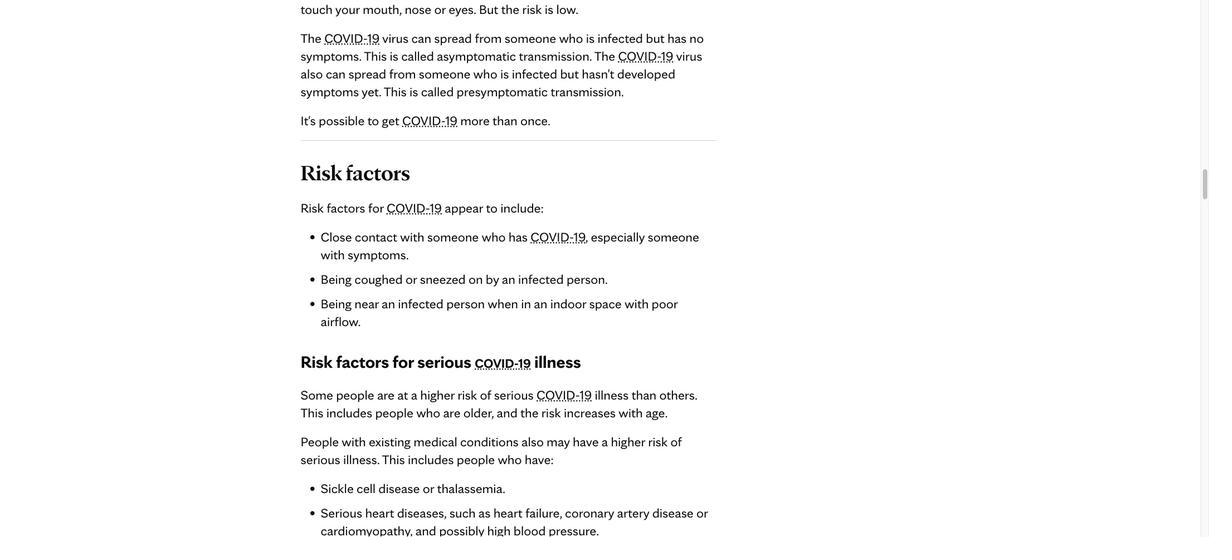 Task type: vqa. For each thing, say whether or not it's contained in the screenshot.
FACTORS corresponding to Risk factors for COVID-19 appear to include:
yes



Task type: locate. For each thing, give the bounding box(es) containing it.
1 horizontal spatial virus
[[676, 48, 702, 64]]

being
[[321, 271, 352, 287], [321, 296, 352, 312]]

more
[[460, 112, 490, 129]]

may
[[547, 434, 570, 450]]

risk
[[458, 387, 477, 403], [541, 405, 561, 421], [648, 434, 668, 450]]

0 vertical spatial spread
[[434, 30, 472, 46]]

0 vertical spatial transmission.
[[519, 48, 592, 64]]

1 horizontal spatial of
[[671, 434, 682, 450]]

2 vertical spatial risk
[[648, 434, 668, 450]]

the covid-19
[[301, 30, 380, 46]]

1 vertical spatial but
[[560, 66, 579, 82]]

1 vertical spatial serious
[[494, 387, 534, 403]]

called
[[401, 48, 434, 64], [421, 84, 454, 100]]

risk up some
[[301, 351, 333, 372]]

this inside virus also can spread from someone who is infected but hasn't developed symptoms yet. this is called presymptomatic transmission.
[[384, 84, 407, 100]]

0 vertical spatial risk
[[458, 387, 477, 403]]

1 vertical spatial includes
[[408, 452, 454, 468]]

for for covid-
[[368, 200, 384, 216]]

who
[[559, 30, 583, 46], [473, 66, 497, 82], [482, 229, 506, 245], [416, 405, 440, 421], [498, 452, 522, 468]]

infected up covid-19
[[598, 30, 643, 46]]

0 horizontal spatial to
[[367, 112, 379, 129]]

than down presymptomatic
[[493, 112, 517, 129]]

1 vertical spatial symptoms.
[[348, 247, 409, 263]]

infected up presymptomatic
[[512, 66, 557, 82]]

someone right especially
[[648, 229, 699, 245]]

are left at
[[377, 387, 394, 403]]

yet.
[[362, 84, 381, 100]]

thalassemia.
[[437, 481, 505, 497]]

includes down medical
[[408, 452, 454, 468]]

0 vertical spatial for
[[368, 200, 384, 216]]

someone up virus also can spread from someone who is infected but hasn't developed symptoms yet. this is called presymptomatic transmission.
[[505, 30, 556, 46]]

spread
[[434, 30, 472, 46], [348, 66, 386, 82]]

than inside illness than others. this includes people who are older, and the risk increases with age.
[[632, 387, 656, 403]]

1 vertical spatial being
[[321, 296, 352, 312]]

0 horizontal spatial can
[[326, 66, 346, 82]]

has inside virus can spread from someone who is infected but has no symptoms. this is called asymptomatic transmission. the
[[668, 30, 687, 46]]

a
[[411, 387, 417, 403], [602, 434, 608, 450]]

1 vertical spatial disease
[[652, 505, 694, 521]]

also inside virus also can spread from someone who is infected but hasn't developed symptoms yet. this is called presymptomatic transmission.
[[301, 66, 323, 82]]

but inside virus can spread from someone who is infected but has no symptoms. this is called asymptomatic transmission. the
[[646, 30, 665, 46]]

1 vertical spatial from
[[389, 66, 416, 82]]

an right in
[[534, 296, 547, 312]]

spread inside virus also can spread from someone who is infected but hasn't developed symptoms yet. this is called presymptomatic transmission.
[[348, 66, 386, 82]]

infected
[[598, 30, 643, 46], [512, 66, 557, 82], [518, 271, 564, 287], [398, 296, 443, 312]]

1 vertical spatial higher
[[611, 434, 645, 450]]

1 horizontal spatial than
[[632, 387, 656, 403]]

2 being from the top
[[321, 296, 352, 312]]

are
[[377, 387, 394, 403], [443, 405, 461, 421]]

0 horizontal spatial includes
[[326, 405, 372, 421]]

1 vertical spatial people
[[375, 405, 413, 421]]

to right appear
[[486, 200, 498, 216]]

19
[[367, 30, 380, 46], [661, 48, 673, 64], [445, 112, 457, 129], [430, 200, 442, 216], [574, 229, 585, 245], [518, 355, 531, 372], [580, 387, 592, 403]]

with down close
[[321, 247, 345, 263]]

spread inside virus can spread from someone who is infected but has no symptoms. this is called asymptomatic transmission. the
[[434, 30, 472, 46]]

sickle cell disease or thalassemia.
[[321, 481, 505, 497]]

risk down age.
[[648, 434, 668, 450]]

factors down get
[[346, 159, 410, 186]]

this down some
[[301, 405, 323, 421]]

transmission.
[[519, 48, 592, 64], [551, 84, 624, 100]]

0 horizontal spatial from
[[389, 66, 416, 82]]

19 inside risk factors for serious covid-19 illness
[[518, 355, 531, 372]]

people with existing medical conditions also may have a higher risk of serious illness. this includes people who have:
[[301, 434, 682, 468]]

1 horizontal spatial higher
[[611, 434, 645, 450]]

2 risk from the top
[[301, 200, 324, 216]]

factors down airflow.
[[336, 351, 389, 372]]

1 horizontal spatial or
[[423, 481, 434, 497]]

also up have:
[[521, 434, 544, 450]]

who down asymptomatic
[[473, 66, 497, 82]]

illness
[[534, 351, 581, 372], [595, 387, 629, 403]]

disease right artery
[[652, 505, 694, 521]]

this inside people with existing medical conditions also may have a higher risk of serious illness. this includes people who have:
[[382, 452, 405, 468]]

serious inside people with existing medical conditions also may have a higher risk of serious illness. this includes people who have:
[[301, 452, 340, 468]]

but left the hasn't
[[560, 66, 579, 82]]

1 vertical spatial spread
[[348, 66, 386, 82]]

1 vertical spatial or
[[423, 481, 434, 497]]

this down existing
[[382, 452, 405, 468]]

risk factors for covid-19 appear to include:
[[301, 200, 544, 216]]

people
[[336, 387, 374, 403], [375, 405, 413, 421], [457, 452, 495, 468]]

heart up cardiomyopathy,
[[365, 505, 394, 521]]

for
[[368, 200, 384, 216], [392, 351, 414, 372]]

with left poor
[[625, 296, 649, 312]]

heart
[[365, 505, 394, 521], [493, 505, 522, 521]]

spread up yet.
[[348, 66, 386, 82]]

includes
[[326, 405, 372, 421], [408, 452, 454, 468]]

0 vertical spatial also
[[301, 66, 323, 82]]

of up older,
[[480, 387, 491, 403]]

symptoms. down contact
[[348, 247, 409, 263]]

virus inside virus also can spread from someone who is infected but hasn't developed symptoms yet. this is called presymptomatic transmission.
[[676, 48, 702, 64]]

1 vertical spatial of
[[671, 434, 682, 450]]

who inside illness than others. this includes people who are older, and the risk increases with age.
[[416, 405, 440, 421]]

0 vertical spatial can
[[411, 30, 431, 46]]

an
[[502, 271, 515, 287], [382, 296, 395, 312], [534, 296, 547, 312]]

1 vertical spatial than
[[632, 387, 656, 403]]

0 horizontal spatial spread
[[348, 66, 386, 82]]

in
[[521, 296, 531, 312]]

disease right the cell
[[378, 481, 420, 497]]

with inside being near an infected person when in an indoor space with poor airflow.
[[625, 296, 649, 312]]

serious up the
[[494, 387, 534, 403]]

a right 'have'
[[602, 434, 608, 450]]

virus right the covid-19 on the top of the page
[[382, 30, 409, 46]]

also up symptoms
[[301, 66, 323, 82]]

0 horizontal spatial people
[[336, 387, 374, 403]]

infected inside virus can spread from someone who is infected but has no symptoms. this is called asymptomatic transmission. the
[[598, 30, 643, 46]]

with down risk factors for covid-19 appear to include:
[[400, 229, 424, 245]]

has
[[668, 30, 687, 46], [509, 229, 528, 245]]

0 vertical spatial called
[[401, 48, 434, 64]]

0 horizontal spatial of
[[480, 387, 491, 403]]

infected down sneezed
[[398, 296, 443, 312]]

19 up illness than others. this includes people who are older, and the risk increases with age. at the bottom of the page
[[518, 355, 531, 372]]

with inside illness than others. this includes people who are older, and the risk increases with age.
[[619, 405, 643, 421]]

is
[[586, 30, 595, 46], [390, 48, 398, 64], [500, 66, 509, 82], [409, 84, 418, 100]]

and
[[497, 405, 517, 421], [415, 523, 436, 538]]

have:
[[525, 452, 554, 468]]

airflow.
[[321, 314, 361, 330]]

of inside people with existing medical conditions also may have a higher risk of serious illness. this includes people who have:
[[671, 434, 682, 450]]

with up illness.
[[342, 434, 366, 450]]

2 horizontal spatial serious
[[494, 387, 534, 403]]

who down some people are at a higher risk of serious covid-19
[[416, 405, 440, 421]]

being up airflow.
[[321, 296, 352, 312]]

risk down it's
[[301, 159, 342, 186]]

has left the no
[[668, 30, 687, 46]]

heart up high on the bottom of page
[[493, 505, 522, 521]]

for up contact
[[368, 200, 384, 216]]

0 vertical spatial risk
[[301, 159, 342, 186]]

close
[[321, 229, 352, 245]]

an right by
[[502, 271, 515, 287]]

virus also can spread from someone who is infected but hasn't developed symptoms yet. this is called presymptomatic transmission.
[[301, 48, 702, 100]]

transmission. down the hasn't
[[551, 84, 624, 100]]

1 vertical spatial for
[[392, 351, 414, 372]]

some people are at a higher risk of serious covid-19
[[301, 387, 592, 403]]

of
[[480, 387, 491, 403], [671, 434, 682, 450]]

and down diseases,
[[415, 523, 436, 538]]

1 vertical spatial the
[[594, 48, 615, 64]]

0 horizontal spatial an
[[382, 296, 395, 312]]

serious
[[417, 351, 471, 372], [494, 387, 534, 403], [301, 452, 340, 468]]

3 risk from the top
[[301, 351, 333, 372]]

1 horizontal spatial heart
[[493, 505, 522, 521]]

hasn't
[[582, 66, 614, 82]]

1 vertical spatial illness
[[595, 387, 629, 403]]

people inside illness than others. this includes people who are older, and the risk increases with age.
[[375, 405, 413, 421]]

1 vertical spatial can
[[326, 66, 346, 82]]

serious heart diseases, such as heart failure, coronary artery disease or cardiomyopathy, and possibly high blood pressure.
[[321, 505, 708, 538]]

with
[[400, 229, 424, 245], [321, 247, 345, 263], [625, 296, 649, 312], [619, 405, 643, 421], [342, 434, 366, 450]]

0 horizontal spatial a
[[411, 387, 417, 403]]

1 vertical spatial risk
[[301, 200, 324, 216]]

1 risk from the top
[[301, 159, 342, 186]]

1 horizontal spatial but
[[646, 30, 665, 46]]

0 horizontal spatial for
[[368, 200, 384, 216]]

1 vertical spatial are
[[443, 405, 461, 421]]

from
[[475, 30, 502, 46], [389, 66, 416, 82]]

0 horizontal spatial the
[[301, 30, 321, 46]]

0 horizontal spatial disease
[[378, 481, 420, 497]]

serious
[[321, 505, 362, 521]]

1 vertical spatial has
[[509, 229, 528, 245]]

this up yet.
[[364, 48, 387, 64]]

someone
[[505, 30, 556, 46], [419, 66, 470, 82], [427, 229, 479, 245], [648, 229, 699, 245]]

factors
[[346, 159, 410, 186], [327, 200, 365, 216], [336, 351, 389, 372]]

0 horizontal spatial heart
[[365, 505, 394, 521]]

higher right 'have'
[[611, 434, 645, 450]]

1 horizontal spatial has
[[668, 30, 687, 46]]

but inside virus also can spread from someone who is infected but hasn't developed symptoms yet. this is called presymptomatic transmission.
[[560, 66, 579, 82]]

people down at
[[375, 405, 413, 421]]

people down conditions
[[457, 452, 495, 468]]

for up at
[[392, 351, 414, 372]]

0 horizontal spatial illness
[[534, 351, 581, 372]]

1 vertical spatial and
[[415, 523, 436, 538]]

transmission. up the hasn't
[[519, 48, 592, 64]]

2 vertical spatial risk
[[301, 351, 333, 372]]

with left age.
[[619, 405, 643, 421]]

2 vertical spatial serious
[[301, 452, 340, 468]]

0 vertical spatial from
[[475, 30, 502, 46]]

to
[[367, 112, 379, 129], [486, 200, 498, 216]]

who up the hasn't
[[559, 30, 583, 46]]

being down close
[[321, 271, 352, 287]]

or inside serious heart diseases, such as heart failure, coronary artery disease or cardiomyopathy, and possibly high blood pressure.
[[696, 505, 708, 521]]

illness inside illness than others. this includes people who are older, and the risk increases with age.
[[595, 387, 629, 403]]

symptoms
[[301, 84, 359, 100]]

the
[[301, 30, 321, 46], [594, 48, 615, 64]]

medical
[[414, 434, 457, 450]]

but
[[646, 30, 665, 46], [560, 66, 579, 82]]

2 horizontal spatial or
[[696, 505, 708, 521]]

have
[[573, 434, 599, 450]]

19 left appear
[[430, 200, 442, 216]]

person
[[446, 296, 485, 312]]

than up age.
[[632, 387, 656, 403]]

1 horizontal spatial a
[[602, 434, 608, 450]]

0 vertical spatial serious
[[417, 351, 471, 372]]

this right yet.
[[384, 84, 407, 100]]

factors up close
[[327, 200, 365, 216]]

to left get
[[367, 112, 379, 129]]

virus inside virus can spread from someone who is infected but has no symptoms. this is called asymptomatic transmission. the
[[382, 30, 409, 46]]

someone down asymptomatic
[[419, 66, 470, 82]]

2 vertical spatial people
[[457, 452, 495, 468]]

risk factors
[[301, 159, 410, 186]]

0 vertical spatial or
[[406, 271, 417, 287]]

0 vertical spatial being
[[321, 271, 352, 287]]

being for being coughed or sneezed on by an infected person.
[[321, 271, 352, 287]]

0 horizontal spatial but
[[560, 66, 579, 82]]

0 horizontal spatial are
[[377, 387, 394, 403]]

and left the
[[497, 405, 517, 421]]

1 horizontal spatial the
[[594, 48, 615, 64]]

who inside virus also can spread from someone who is infected but hasn't developed symptoms yet. this is called presymptomatic transmission.
[[473, 66, 497, 82]]

this inside illness than others. this includes people who are older, and the risk increases with age.
[[301, 405, 323, 421]]

high
[[487, 523, 511, 538]]

1 horizontal spatial spread
[[434, 30, 472, 46]]

19 up increases
[[580, 387, 592, 403]]

a right at
[[411, 387, 417, 403]]

risk up close
[[301, 200, 324, 216]]

0 vertical spatial but
[[646, 30, 665, 46]]

risk
[[301, 159, 342, 186], [301, 200, 324, 216], [301, 351, 333, 372]]

1 horizontal spatial disease
[[652, 505, 694, 521]]

called inside virus can spread from someone who is infected but has no symptoms. this is called asymptomatic transmission. the
[[401, 48, 434, 64]]

1 horizontal spatial illness
[[595, 387, 629, 403]]

covid-
[[324, 30, 367, 46], [618, 48, 661, 64], [402, 112, 445, 129], [387, 200, 430, 216], [531, 229, 574, 245], [475, 355, 518, 372], [537, 387, 580, 403]]

,
[[585, 229, 588, 245]]

factors for risk factors for serious covid-19 illness
[[336, 351, 389, 372]]

from inside virus also can spread from someone who is infected but hasn't developed symptoms yet. this is called presymptomatic transmission.
[[389, 66, 416, 82]]

0 horizontal spatial or
[[406, 271, 417, 287]]

1 horizontal spatial and
[[497, 405, 517, 421]]

also
[[301, 66, 323, 82], [521, 434, 544, 450]]

symptoms. down the covid-19 on the top of the page
[[301, 48, 361, 64]]

1 vertical spatial virus
[[676, 48, 702, 64]]

serious up some people are at a higher risk of serious covid-19
[[417, 351, 471, 372]]

0 horizontal spatial than
[[493, 112, 517, 129]]

1 vertical spatial transmission.
[[551, 84, 624, 100]]

who down conditions
[[498, 452, 522, 468]]

1 being from the top
[[321, 271, 352, 287]]

1 horizontal spatial people
[[375, 405, 413, 421]]

1 vertical spatial risk
[[541, 405, 561, 421]]

higher
[[420, 387, 455, 403], [611, 434, 645, 450]]

virus down the no
[[676, 48, 702, 64]]

1 horizontal spatial for
[[392, 351, 414, 372]]

0 vertical spatial symptoms.
[[301, 48, 361, 64]]

such
[[449, 505, 476, 521]]

being near an infected person when in an indoor space with poor airflow.
[[321, 296, 678, 330]]

age.
[[646, 405, 668, 421]]

1 horizontal spatial also
[[521, 434, 544, 450]]

0 horizontal spatial has
[[509, 229, 528, 245]]

people right some
[[336, 387, 374, 403]]

0 vertical spatial and
[[497, 405, 517, 421]]

has down include:
[[509, 229, 528, 245]]

with inside , especially someone with symptoms.
[[321, 247, 345, 263]]

especially
[[591, 229, 645, 245]]

infected up in
[[518, 271, 564, 287]]

blood
[[514, 523, 546, 538]]

some
[[301, 387, 333, 403]]

1 vertical spatial called
[[421, 84, 454, 100]]

an right near
[[382, 296, 395, 312]]

1 horizontal spatial includes
[[408, 452, 454, 468]]

being inside being near an infected person when in an indoor space with poor airflow.
[[321, 296, 352, 312]]

virus for symptoms.
[[382, 30, 409, 46]]

from up asymptomatic
[[475, 30, 502, 46]]

risk for risk factors for serious covid-19 illness
[[301, 351, 333, 372]]

0 vertical spatial has
[[668, 30, 687, 46]]

includes down some
[[326, 405, 372, 421]]

risk up older,
[[458, 387, 477, 403]]

serious down the people
[[301, 452, 340, 468]]

virus
[[382, 30, 409, 46], [676, 48, 702, 64]]

0 horizontal spatial virus
[[382, 30, 409, 46]]

pressure.
[[549, 523, 599, 538]]

are down some people are at a higher risk of serious covid-19
[[443, 405, 461, 421]]

who down include:
[[482, 229, 506, 245]]

or
[[406, 271, 417, 287], [423, 481, 434, 497], [696, 505, 708, 521]]

includes inside people with existing medical conditions also may have a higher risk of serious illness. this includes people who have:
[[408, 452, 454, 468]]

person.
[[567, 271, 608, 287]]

2 horizontal spatial risk
[[648, 434, 668, 450]]

2 horizontal spatial people
[[457, 452, 495, 468]]

1 horizontal spatial are
[[443, 405, 461, 421]]

can
[[411, 30, 431, 46], [326, 66, 346, 82]]

of down others.
[[671, 434, 682, 450]]

spread up asymptomatic
[[434, 30, 472, 46]]

but up covid-19
[[646, 30, 665, 46]]

risk factors for serious covid-19 illness
[[301, 351, 581, 372]]

1 vertical spatial a
[[602, 434, 608, 450]]

higher down risk factors for serious covid-19 illness
[[420, 387, 455, 403]]

risk right the
[[541, 405, 561, 421]]

from up get
[[389, 66, 416, 82]]

infected inside being near an infected person when in an indoor space with poor airflow.
[[398, 296, 443, 312]]

and inside illness than others. this includes people who are older, and the risk increases with age.
[[497, 405, 517, 421]]



Task type: describe. For each thing, give the bounding box(es) containing it.
failure,
[[525, 505, 562, 521]]

possible
[[319, 112, 365, 129]]

0 vertical spatial disease
[[378, 481, 420, 497]]

close contact with someone who has covid-19
[[321, 229, 585, 245]]

2 heart from the left
[[493, 505, 522, 521]]

for for serious
[[392, 351, 414, 372]]

contact
[[355, 229, 397, 245]]

who inside people with existing medical conditions also may have a higher risk of serious illness. this includes people who have:
[[498, 452, 522, 468]]

get
[[382, 112, 399, 129]]

people
[[301, 434, 339, 450]]

risk inside people with existing medical conditions also may have a higher risk of serious illness. this includes people who have:
[[648, 434, 668, 450]]

symptoms. inside virus can spread from someone who is infected but has no symptoms. this is called asymptomatic transmission. the
[[301, 48, 361, 64]]

someone inside virus also can spread from someone who is infected but hasn't developed symptoms yet. this is called presymptomatic transmission.
[[419, 66, 470, 82]]

artery
[[617, 505, 649, 521]]

being coughed or sneezed on by an infected person.
[[321, 271, 608, 287]]

1 horizontal spatial serious
[[417, 351, 471, 372]]

1 horizontal spatial an
[[502, 271, 515, 287]]

with inside people with existing medical conditions also may have a higher risk of serious illness. this includes people who have:
[[342, 434, 366, 450]]

0 vertical spatial the
[[301, 30, 321, 46]]

0 vertical spatial a
[[411, 387, 417, 403]]

a inside people with existing medical conditions also may have a higher risk of serious illness. this includes people who have:
[[602, 434, 608, 450]]

also inside people with existing medical conditions also may have a higher risk of serious illness. this includes people who have:
[[521, 434, 544, 450]]

transmission. inside virus can spread from someone who is infected but has no symptoms. this is called asymptomatic transmission. the
[[519, 48, 592, 64]]

coronary
[[565, 505, 614, 521]]

conditions
[[460, 434, 519, 450]]

factors for risk factors for covid-19 appear to include:
[[327, 200, 365, 216]]

can inside virus can spread from someone who is infected but has no symptoms. this is called asymptomatic transmission. the
[[411, 30, 431, 46]]

0 vertical spatial higher
[[420, 387, 455, 403]]

coughed
[[355, 271, 403, 287]]

who inside virus can spread from someone who is infected but has no symptoms. this is called asymptomatic transmission. the
[[559, 30, 583, 46]]

sneezed
[[420, 271, 466, 287]]

1 horizontal spatial to
[[486, 200, 498, 216]]

the
[[520, 405, 539, 421]]

0 horizontal spatial risk
[[458, 387, 477, 403]]

once.
[[520, 112, 551, 129]]

19 up developed
[[661, 48, 673, 64]]

includes inside illness than others. this includes people who are older, and the risk increases with age.
[[326, 405, 372, 421]]

when
[[488, 296, 518, 312]]

diseases,
[[397, 505, 447, 521]]

it's possible to get covid-19 more than once.
[[301, 112, 551, 129]]

and inside serious heart diseases, such as heart failure, coronary artery disease or cardiomyopathy, and possibly high blood pressure.
[[415, 523, 436, 538]]

on
[[469, 271, 483, 287]]

1 heart from the left
[[365, 505, 394, 521]]

by
[[486, 271, 499, 287]]

illness than others. this includes people who are older, and the risk increases with age.
[[301, 387, 697, 421]]

19 left especially
[[574, 229, 585, 245]]

someone inside , especially someone with symptoms.
[[648, 229, 699, 245]]

disease inside serious heart diseases, such as heart failure, coronary artery disease or cardiomyopathy, and possibly high blood pressure.
[[652, 505, 694, 521]]

0 vertical spatial of
[[480, 387, 491, 403]]

as
[[479, 505, 491, 521]]

indoor
[[550, 296, 586, 312]]

infected inside virus also can spread from someone who is infected but hasn't developed symptoms yet. this is called presymptomatic transmission.
[[512, 66, 557, 82]]

existing
[[369, 434, 411, 450]]

no
[[690, 30, 704, 46]]

risk inside illness than others. this includes people who are older, and the risk increases with age.
[[541, 405, 561, 421]]

called inside virus also can spread from someone who is infected but hasn't developed symptoms yet. this is called presymptomatic transmission.
[[421, 84, 454, 100]]

factors for risk factors
[[346, 159, 410, 186]]

can inside virus also can spread from someone who is infected but hasn't developed symptoms yet. this is called presymptomatic transmission.
[[326, 66, 346, 82]]

transmission. inside virus also can spread from someone who is infected but hasn't developed symptoms yet. this is called presymptomatic transmission.
[[551, 84, 624, 100]]

poor
[[652, 296, 678, 312]]

being for being near an infected person when in an indoor space with poor airflow.
[[321, 296, 352, 312]]

possibly
[[439, 523, 484, 538]]

near
[[355, 296, 379, 312]]

people inside people with existing medical conditions also may have a higher risk of serious illness. this includes people who have:
[[457, 452, 495, 468]]

risk for risk factors
[[301, 159, 342, 186]]

2 horizontal spatial an
[[534, 296, 547, 312]]

it's
[[301, 112, 316, 129]]

0 vertical spatial are
[[377, 387, 394, 403]]

include:
[[500, 200, 544, 216]]

space
[[589, 296, 622, 312]]

illness.
[[343, 452, 380, 468]]

asymptomatic
[[437, 48, 516, 64]]

appear
[[445, 200, 483, 216]]

covid- inside risk factors for serious covid-19 illness
[[475, 355, 518, 372]]

19 left more
[[445, 112, 457, 129]]

, especially someone with symptoms.
[[321, 229, 699, 263]]

the inside virus can spread from someone who is infected but has no symptoms. this is called asymptomatic transmission. the
[[594, 48, 615, 64]]

0 vertical spatial to
[[367, 112, 379, 129]]

symptoms. inside , especially someone with symptoms.
[[348, 247, 409, 263]]

others.
[[659, 387, 697, 403]]

sickle
[[321, 481, 354, 497]]

someone inside virus can spread from someone who is infected but has no symptoms. this is called asymptomatic transmission. the
[[505, 30, 556, 46]]

from inside virus can spread from someone who is infected but has no symptoms. this is called asymptomatic transmission. the
[[475, 30, 502, 46]]

0 vertical spatial than
[[493, 112, 517, 129]]

19 up yet.
[[367, 30, 380, 46]]

someone down appear
[[427, 229, 479, 245]]

virus can spread from someone who is infected but has no symptoms. this is called asymptomatic transmission. the
[[301, 30, 704, 64]]

are inside illness than others. this includes people who are older, and the risk increases with age.
[[443, 405, 461, 421]]

higher inside people with existing medical conditions also may have a higher risk of serious illness. this includes people who have:
[[611, 434, 645, 450]]

virus for developed
[[676, 48, 702, 64]]

cell
[[357, 481, 376, 497]]

older,
[[463, 405, 494, 421]]

covid-19
[[618, 48, 673, 64]]

presymptomatic
[[457, 84, 548, 100]]

at
[[397, 387, 408, 403]]

this inside virus can spread from someone who is infected but has no symptoms. this is called asymptomatic transmission. the
[[364, 48, 387, 64]]

cardiomyopathy,
[[321, 523, 413, 538]]

developed
[[617, 66, 675, 82]]

increases
[[564, 405, 616, 421]]

0 vertical spatial people
[[336, 387, 374, 403]]

risk for risk factors for covid-19 appear to include:
[[301, 200, 324, 216]]



